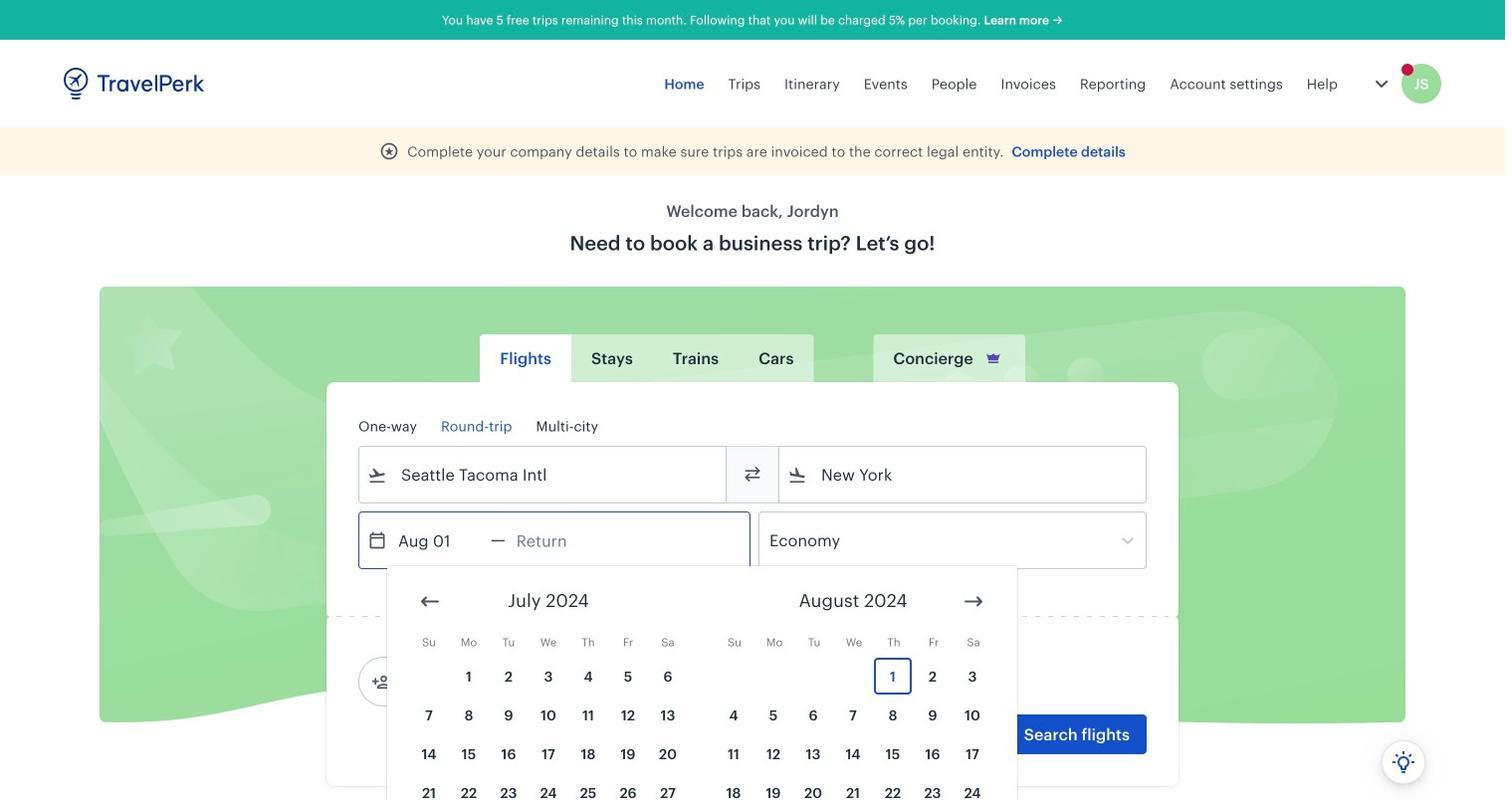 Task type: locate. For each thing, give the bounding box(es) containing it.
calendar application
[[387, 566, 1505, 800]]

Return text field
[[505, 513, 609, 568]]

To search field
[[807, 459, 1120, 491]]

choose friday, august 9, 2024 as your check-out date. it's available. image
[[914, 697, 952, 734]]

move forward to switch to the next month. image
[[962, 590, 986, 614]]

choose saturday, august 24, 2024 as your check-out date. it's available. image
[[954, 774, 991, 800]]

choose saturday, august 17, 2024 as your check-out date. it's available. image
[[954, 736, 991, 772]]



Task type: vqa. For each thing, say whether or not it's contained in the screenshot.
Choose Friday, August 2, 2024 as your check-out date. It's available. icon
yes



Task type: describe. For each thing, give the bounding box(es) containing it.
choose friday, august 16, 2024 as your check-out date. it's available. image
[[914, 736, 952, 772]]

move backward to switch to the previous month. image
[[418, 590, 442, 614]]

choose saturday, august 10, 2024 as your check-out date. it's available. image
[[954, 697, 991, 734]]

choose friday, august 23, 2024 as your check-out date. it's available. image
[[914, 774, 952, 800]]

choose friday, august 2, 2024 as your check-out date. it's available. image
[[914, 658, 952, 695]]

Depart text field
[[387, 513, 491, 568]]

Add first traveler search field
[[391, 666, 598, 698]]

From search field
[[387, 459, 700, 491]]

choose saturday, august 3, 2024 as your check-out date. it's available. image
[[954, 658, 991, 695]]



